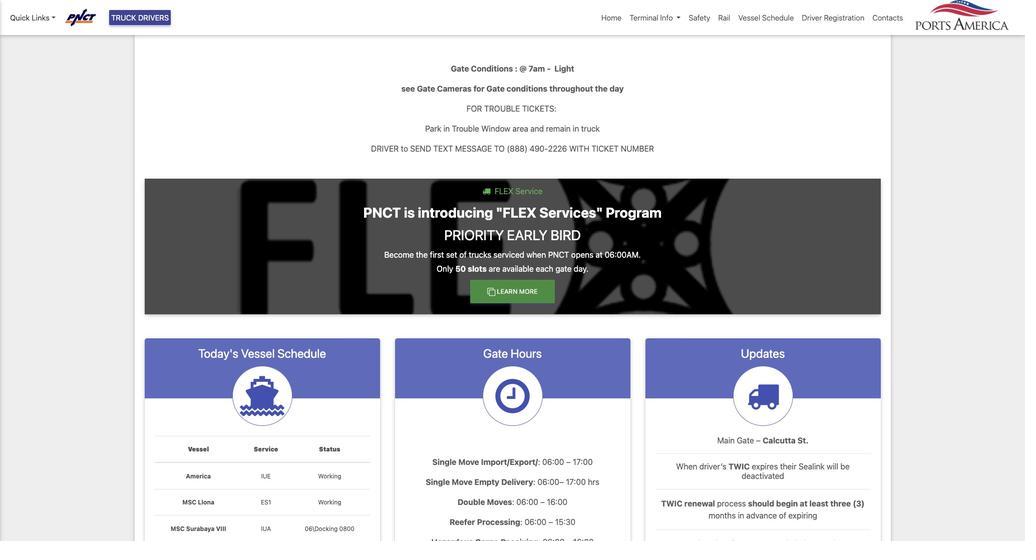 Task type: vqa. For each thing, say whether or not it's contained in the screenshot.
Quick Links link
yes



Task type: locate. For each thing, give the bounding box(es) containing it.
advance
[[747, 512, 777, 521]]

pnct inside become the first set of trucks serviced when pnct opens at 06:00am. only 50 slots are available each gate day.
[[548, 251, 569, 260]]

service up "flex
[[516, 187, 543, 196]]

2 horizontal spatial vessel
[[739, 13, 761, 22]]

: for conditions
[[515, 64, 518, 73]]

of inside the twic renewal process should begin  at least three (3) months in advance of expiring
[[779, 512, 787, 521]]

es1
[[261, 499, 271, 507]]

17:00
[[573, 458, 593, 467], [566, 478, 586, 487]]

– left 16:00
[[541, 498, 545, 507]]

working for es1
[[318, 499, 341, 507]]

vessel schedule
[[739, 13, 794, 22]]

pnct left is
[[363, 204, 401, 221]]

park
[[425, 124, 442, 133]]

to
[[401, 144, 408, 153]]

move
[[459, 458, 479, 467], [452, 478, 473, 487]]

become
[[384, 251, 414, 260]]

0 horizontal spatial twic
[[661, 500, 683, 509]]

quick
[[10, 13, 30, 22]]

at
[[596, 251, 603, 260], [800, 500, 808, 509]]

of inside become the first set of trucks serviced when pnct opens at 06:00am. only 50 slots are available each gate day.
[[460, 251, 467, 260]]

gate right main
[[737, 436, 754, 445]]

vessel right 'today's' at bottom left
[[241, 346, 275, 361]]

trucks
[[469, 251, 492, 260]]

: left @
[[515, 64, 518, 73]]

expires their sealink will be deactivated
[[742, 462, 850, 481]]

vessel up america
[[188, 446, 209, 453]]

months
[[709, 512, 736, 521]]

2 horizontal spatial in
[[738, 512, 745, 521]]

rail
[[718, 13, 731, 22]]

single for single move import/export/ : 06:00 – 17:00
[[432, 458, 457, 467]]

light
[[555, 64, 574, 73]]

(888)
[[507, 144, 528, 153]]

0 vertical spatial vessel
[[739, 13, 761, 22]]

:
[[515, 64, 518, 73], [538, 458, 540, 467], [533, 478, 536, 487], [512, 498, 514, 507], [520, 518, 523, 527]]

viii
[[216, 525, 226, 533]]

gate right see
[[417, 84, 435, 93]]

1 vertical spatial at
[[800, 500, 808, 509]]

processing
[[477, 518, 520, 527]]

–
[[756, 436, 761, 445], [566, 458, 571, 467], [541, 498, 545, 507], [549, 518, 553, 527]]

0 vertical spatial service
[[516, 187, 543, 196]]

at right the opens
[[596, 251, 603, 260]]

06:00 for : 06:00 – 15:30
[[525, 518, 547, 527]]

– up 16:00
[[566, 458, 571, 467]]

area
[[513, 124, 528, 133]]

06:00–
[[538, 478, 564, 487]]

0 vertical spatial working
[[318, 473, 341, 480]]

pnct up gate
[[548, 251, 569, 260]]

1 horizontal spatial pnct
[[548, 251, 569, 260]]

driver registration link
[[798, 8, 869, 27]]

at up "expiring"
[[800, 500, 808, 509]]

: up '06:00–'
[[538, 458, 540, 467]]

gate
[[556, 265, 572, 274]]

2 working from the top
[[318, 499, 341, 507]]

17:00 up hrs
[[573, 458, 593, 467]]

of down begin
[[779, 512, 787, 521]]

driver's
[[700, 462, 727, 471]]

driver
[[371, 144, 399, 153]]

move for empty
[[452, 478, 473, 487]]

1 vertical spatial msc
[[171, 525, 185, 533]]

schedule
[[762, 13, 794, 22], [277, 346, 326, 361]]

first
[[430, 251, 444, 260]]

1 vertical spatial the
[[416, 251, 428, 260]]

2 vertical spatial vessel
[[188, 446, 209, 453]]

1 horizontal spatial the
[[595, 84, 608, 93]]

day.
[[574, 265, 589, 274]]

iue
[[261, 473, 271, 480]]

trouble
[[484, 104, 520, 113]]

clone image
[[488, 288, 496, 296]]

17:00 left hrs
[[566, 478, 586, 487]]

50
[[456, 265, 466, 274]]

working for iue
[[318, 473, 341, 480]]

0 horizontal spatial at
[[596, 251, 603, 260]]

06:00 up '06:00–'
[[542, 458, 564, 467]]

slots
[[468, 265, 487, 274]]

msc left surabaya
[[171, 525, 185, 533]]

at inside become the first set of trucks serviced when pnct opens at 06:00am. only 50 slots are available each gate day.
[[596, 251, 603, 260]]

0 horizontal spatial the
[[416, 251, 428, 260]]

0 horizontal spatial pnct
[[363, 204, 401, 221]]

at inside the twic renewal process should begin  at least three (3) months in advance of expiring
[[800, 500, 808, 509]]

quick links
[[10, 13, 50, 22]]

working down status
[[318, 473, 341, 480]]

1 vertical spatial service
[[254, 446, 278, 453]]

quick links link
[[10, 12, 55, 23]]

msc left 'llona'
[[183, 499, 196, 507]]

gate left the hours
[[483, 346, 508, 361]]

for
[[467, 104, 482, 113]]

trouble
[[452, 124, 479, 133]]

reefer processing : 06:00 – 15:30
[[450, 518, 576, 527]]

0 horizontal spatial vessel
[[188, 446, 209, 453]]

0 vertical spatial single
[[432, 458, 457, 467]]

working up 06\docking 0800 at the bottom left
[[318, 499, 341, 507]]

1 vertical spatial working
[[318, 499, 341, 507]]

of right set
[[460, 251, 467, 260]]

0 vertical spatial 17:00
[[573, 458, 593, 467]]

services"
[[540, 204, 603, 221]]

vessel right the rail
[[739, 13, 761, 22]]

1 vertical spatial 17:00
[[566, 478, 586, 487]]

in
[[444, 124, 450, 133], [573, 124, 579, 133], [738, 512, 745, 521]]

msc
[[183, 499, 196, 507], [171, 525, 185, 533]]

0 vertical spatial at
[[596, 251, 603, 260]]

1 vertical spatial 06:00
[[517, 498, 538, 507]]

three
[[831, 500, 851, 509]]

0 horizontal spatial schedule
[[277, 346, 326, 361]]

0 vertical spatial msc
[[183, 499, 196, 507]]

1 vertical spatial single
[[426, 478, 450, 487]]

in down process
[[738, 512, 745, 521]]

twic left 'renewal'
[[661, 500, 683, 509]]

conditions
[[471, 64, 513, 73]]

06:00 down delivery
[[517, 498, 538, 507]]

is
[[404, 204, 415, 221]]

1 horizontal spatial at
[[800, 500, 808, 509]]

16:00
[[547, 498, 568, 507]]

hours
[[511, 346, 542, 361]]

remain
[[546, 124, 571, 133]]

0 vertical spatial twic
[[729, 462, 750, 471]]

in right park
[[444, 124, 450, 133]]

the left day
[[595, 84, 608, 93]]

surabaya
[[186, 525, 215, 533]]

service up iue
[[254, 446, 278, 453]]

working
[[318, 473, 341, 480], [318, 499, 341, 507]]

expiring
[[789, 512, 818, 521]]

1 horizontal spatial of
[[779, 512, 787, 521]]

links
[[32, 13, 50, 22]]

06:00 for : 06:00 – 16:00
[[517, 498, 538, 507]]

move up double on the left bottom
[[452, 478, 473, 487]]

least
[[810, 500, 829, 509]]

vessel
[[739, 13, 761, 22], [241, 346, 275, 361], [188, 446, 209, 453]]

1 working from the top
[[318, 473, 341, 480]]

twic inside the twic renewal process should begin  at least three (3) months in advance of expiring
[[661, 500, 683, 509]]

available
[[502, 265, 534, 274]]

twic up deactivated
[[729, 462, 750, 471]]

empty
[[475, 478, 500, 487]]

06:00
[[542, 458, 564, 467], [517, 498, 538, 507], [525, 518, 547, 527]]

0 horizontal spatial service
[[254, 446, 278, 453]]

conditions
[[507, 84, 548, 93]]

: up reefer processing : 06:00 – 15:30
[[512, 498, 514, 507]]

with
[[569, 144, 590, 153]]

: down double moves : 06:00 – 16:00
[[520, 518, 523, 527]]

17:00 for –
[[573, 458, 593, 467]]

import/export/
[[481, 458, 538, 467]]

today's
[[198, 346, 238, 361]]

home link
[[598, 8, 626, 27]]

the left first
[[416, 251, 428, 260]]

serviced
[[494, 251, 525, 260]]

1 horizontal spatial vessel
[[241, 346, 275, 361]]

vessel for vessel schedule
[[739, 13, 761, 22]]

0 horizontal spatial of
[[460, 251, 467, 260]]

msc llona
[[183, 499, 214, 507]]

learn more
[[497, 288, 538, 296]]

1 vertical spatial twic
[[661, 500, 683, 509]]

0 vertical spatial move
[[459, 458, 479, 467]]

1 vertical spatial schedule
[[277, 346, 326, 361]]

1 vertical spatial move
[[452, 478, 473, 487]]

pnct
[[363, 204, 401, 221], [548, 251, 569, 260]]

move up empty
[[459, 458, 479, 467]]

: for moves
[[512, 498, 514, 507]]

1 vertical spatial pnct
[[548, 251, 569, 260]]

double
[[458, 498, 485, 507]]

truck drivers
[[111, 13, 169, 22]]

1 vertical spatial of
[[779, 512, 787, 521]]

contacts
[[873, 13, 903, 22]]

text
[[433, 144, 453, 153]]

1 horizontal spatial schedule
[[762, 13, 794, 22]]

window
[[481, 124, 511, 133]]

renewal
[[685, 500, 715, 509]]

more
[[519, 288, 538, 296]]

0 vertical spatial schedule
[[762, 13, 794, 22]]

06:00 left 15:30
[[525, 518, 547, 527]]

when
[[676, 462, 698, 471]]

06\docking 0800
[[305, 525, 355, 533]]

in left the truck
[[573, 124, 579, 133]]

truck image
[[483, 187, 491, 195]]

driver registration
[[802, 13, 865, 22]]

double moves : 06:00 – 16:00
[[458, 498, 568, 507]]

1 vertical spatial vessel
[[241, 346, 275, 361]]

2 vertical spatial 06:00
[[525, 518, 547, 527]]

drivers
[[138, 13, 169, 22]]

0 vertical spatial of
[[460, 251, 467, 260]]



Task type: describe. For each thing, give the bounding box(es) containing it.
llona
[[198, 499, 214, 507]]

be
[[841, 462, 850, 471]]

move for import/export/
[[459, 458, 479, 467]]

updates
[[741, 346, 785, 361]]

begin
[[776, 500, 798, 509]]

st.
[[798, 436, 809, 445]]

their
[[780, 462, 797, 471]]

15:30
[[555, 518, 576, 527]]

registration
[[824, 13, 865, 22]]

: for processing
[[520, 518, 523, 527]]

17:00 for 06:00–
[[566, 478, 586, 487]]

should
[[748, 500, 775, 509]]

1 horizontal spatial in
[[573, 124, 579, 133]]

490-
[[530, 144, 548, 153]]

vessel schedule link
[[735, 8, 798, 27]]

truck
[[581, 124, 600, 133]]

throughout
[[550, 84, 593, 93]]

program
[[606, 204, 662, 221]]

america
[[186, 473, 211, 480]]

when driver's twic
[[676, 462, 750, 471]]

0 horizontal spatial in
[[444, 124, 450, 133]]

driver to send text message to (888) 490-2226 with ticket number
[[371, 144, 654, 153]]

main
[[718, 436, 735, 445]]

: left '06:00–'
[[533, 478, 536, 487]]

for trouble tickets:
[[465, 104, 561, 113]]

gate hours
[[483, 346, 542, 361]]

opens
[[571, 251, 594, 260]]

deactivated
[[742, 472, 784, 481]]

learn
[[497, 288, 518, 296]]

driver
[[802, 13, 822, 22]]

the inside become the first set of trucks serviced when pnct opens at 06:00am. only 50 slots are available each gate day.
[[416, 251, 428, 260]]

0 vertical spatial 06:00
[[542, 458, 564, 467]]

terminal
[[630, 13, 659, 22]]

06\docking
[[305, 525, 338, 533]]

– left calcutta
[[756, 436, 761, 445]]

gate right the for
[[487, 84, 505, 93]]

1 horizontal spatial twic
[[729, 462, 750, 471]]

pnct is introducing "flex services" program
[[363, 204, 662, 221]]

see
[[401, 84, 415, 93]]

reefer
[[450, 518, 475, 527]]

and
[[531, 124, 544, 133]]

vessel for vessel
[[188, 446, 209, 453]]

today's vessel schedule
[[198, 346, 326, 361]]

0 vertical spatial pnct
[[363, 204, 401, 221]]

set
[[446, 251, 457, 260]]

truck drivers link
[[109, 10, 171, 25]]

priority early bird
[[444, 227, 581, 243]]

send
[[410, 144, 431, 153]]

each
[[536, 265, 554, 274]]

0800
[[339, 525, 355, 533]]

safety
[[689, 13, 710, 22]]

home
[[602, 13, 622, 22]]

tickets:
[[522, 104, 557, 113]]

gate up "cameras"
[[451, 64, 469, 73]]

terminal info link
[[626, 8, 685, 27]]

will
[[827, 462, 839, 471]]

in inside the twic renewal process should begin  at least three (3) months in advance of expiring
[[738, 512, 745, 521]]

become the first set of trucks serviced when pnct opens at 06:00am. only 50 slots are available each gate day.
[[384, 251, 641, 274]]

early
[[507, 227, 548, 243]]

msc for msc llona
[[183, 499, 196, 507]]

to
[[494, 144, 505, 153]]

learn more link
[[470, 280, 555, 303]]

msc surabaya viii
[[171, 525, 226, 533]]

priority
[[444, 227, 504, 243]]

ticket
[[592, 144, 619, 153]]

info
[[660, 13, 673, 22]]

terminal info
[[630, 13, 673, 22]]

number
[[621, 144, 654, 153]]

7am
[[529, 64, 545, 73]]

– left 15:30
[[549, 518, 553, 527]]

introducing
[[418, 204, 493, 221]]

delivery
[[501, 478, 533, 487]]

safety link
[[685, 8, 714, 27]]

0 vertical spatial the
[[595, 84, 608, 93]]

single for single move empty delivery : 06:00– 17:00 hrs
[[426, 478, 450, 487]]

expires
[[752, 462, 778, 471]]

calcutta
[[763, 436, 796, 445]]

2226
[[548, 144, 567, 153]]

contacts link
[[869, 8, 907, 27]]

hrs
[[588, 478, 600, 487]]

single move import/export/ : 06:00 – 17:00
[[432, 458, 593, 467]]

day
[[610, 84, 624, 93]]

when
[[527, 251, 546, 260]]

are
[[489, 265, 500, 274]]

1 horizontal spatial service
[[516, 187, 543, 196]]

process
[[717, 500, 746, 509]]

bird
[[551, 227, 581, 243]]

06:00am.
[[605, 251, 641, 260]]

msc for msc surabaya viii
[[171, 525, 185, 533]]

message
[[455, 144, 492, 153]]



